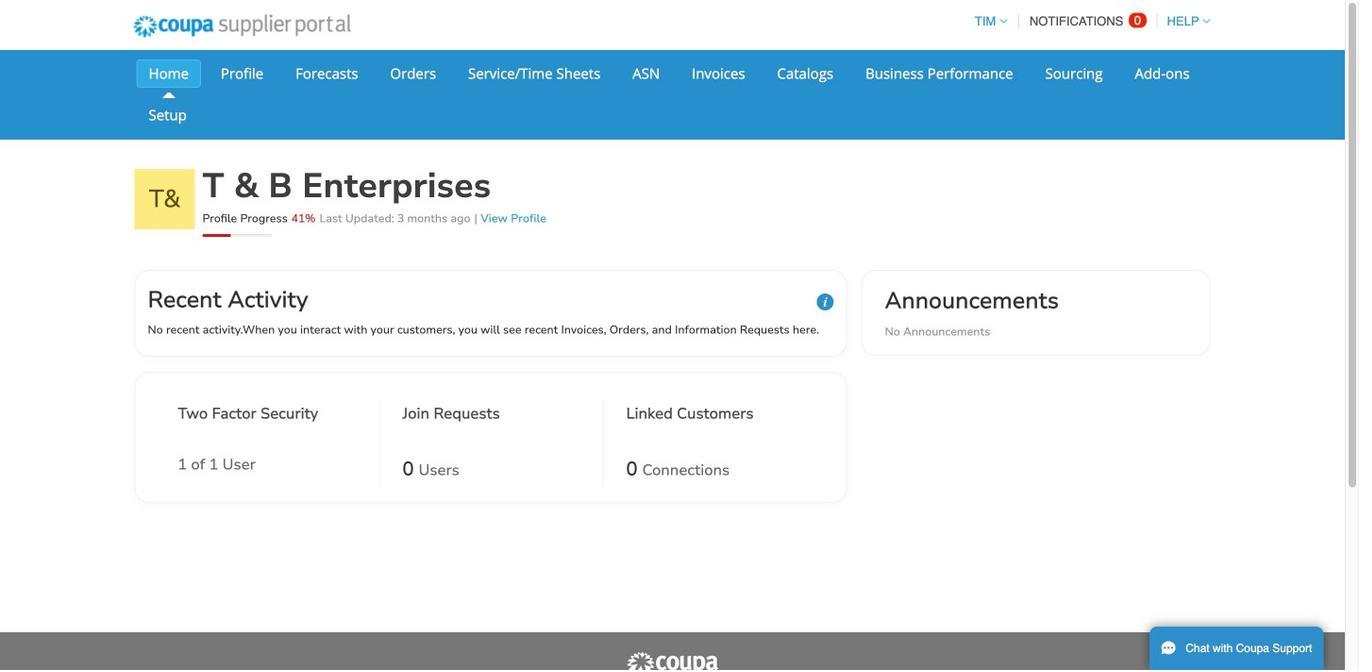 Task type: locate. For each thing, give the bounding box(es) containing it.
0 horizontal spatial coupa supplier portal image
[[120, 3, 364, 50]]

navigation
[[967, 3, 1211, 40]]

t& image
[[135, 169, 195, 229]]

0 vertical spatial coupa supplier portal image
[[120, 3, 364, 50]]

coupa supplier portal image
[[120, 3, 364, 50], [626, 652, 720, 670]]

1 horizontal spatial coupa supplier portal image
[[626, 652, 720, 670]]



Task type: describe. For each thing, give the bounding box(es) containing it.
1 vertical spatial coupa supplier portal image
[[626, 652, 720, 670]]

additional information image
[[817, 294, 834, 311]]



Task type: vqa. For each thing, say whether or not it's contained in the screenshot.
"Navigation"
yes



